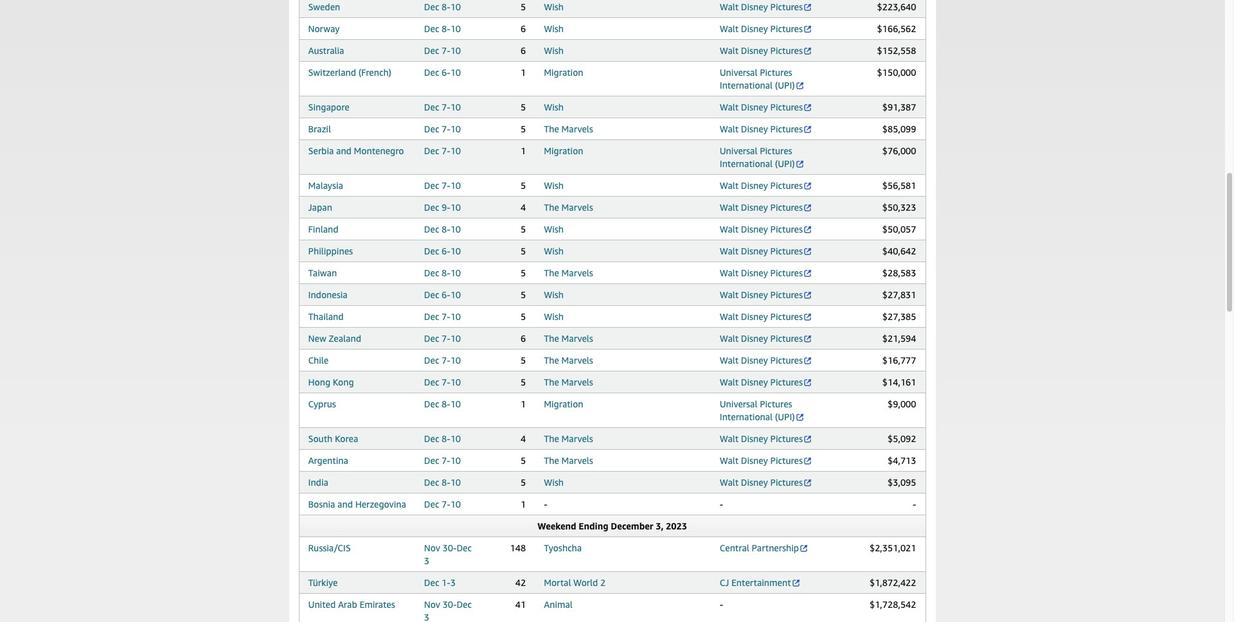 Task type: describe. For each thing, give the bounding box(es) containing it.
7- for serbia and montenegro
[[442, 145, 450, 156]]

pictures for $28,583
[[771, 267, 803, 278]]

$223,640
[[877, 1, 916, 12]]

migration for dec 6-10
[[544, 67, 583, 78]]

$56,581
[[883, 180, 916, 191]]

$50,323
[[883, 202, 916, 213]]

dec for indonesia
[[424, 289, 439, 300]]

dec 6-10 link for switzerland (french)
[[424, 67, 461, 78]]

10 for japan
[[450, 202, 461, 213]]

the marvels for new zealand
[[544, 333, 593, 344]]

30- for 41
[[443, 599, 457, 610]]

disney for $5,092
[[741, 433, 768, 444]]

dec for india
[[424, 477, 439, 488]]

10 for norway
[[450, 23, 461, 34]]

pictures for $21,594
[[771, 333, 803, 344]]

walt disney pictures link for $5,092
[[720, 433, 813, 444]]

10 for brazil
[[450, 123, 461, 134]]

kong
[[333, 377, 354, 388]]

central
[[720, 543, 750, 554]]

7- for singapore
[[442, 102, 450, 113]]

hong kong link
[[308, 377, 354, 388]]

wish for malaysia
[[544, 180, 564, 191]]

walt disney pictures link for $21,594
[[720, 333, 813, 344]]

walt disney pictures for $21,594
[[720, 333, 803, 344]]

walt for $50,323
[[720, 202, 739, 213]]

argentina
[[308, 455, 348, 466]]

the for argentina
[[544, 455, 559, 466]]

dec 7-10 for argentina
[[424, 455, 461, 466]]

walt disney pictures link for $223,640
[[720, 1, 813, 12]]

chile
[[308, 355, 329, 366]]

dec for türkiye
[[424, 577, 439, 588]]

10 for malaysia
[[450, 180, 461, 191]]

6 for australia
[[521, 45, 526, 56]]

finland
[[308, 224, 338, 235]]

10 for thailand
[[450, 311, 461, 322]]

disney for $85,099
[[741, 123, 768, 134]]

walt disney pictures for $50,057
[[720, 224, 803, 235]]

dec 8-10 for finland
[[424, 224, 461, 235]]

5 for taiwan
[[521, 267, 526, 278]]

walt disney pictures for $85,099
[[720, 123, 803, 134]]

walt for $5,092
[[720, 433, 739, 444]]

10 for bosnia and herzegovina
[[450, 499, 461, 510]]

mortal
[[544, 577, 571, 588]]

$91,387
[[883, 102, 916, 113]]

zealand
[[329, 333, 361, 344]]

wish link for sweden
[[544, 1, 564, 12]]

switzerland
[[308, 67, 356, 78]]

pictures for $50,057
[[771, 224, 803, 235]]

dec 8-10 for sweden
[[424, 1, 461, 12]]

dec for new zealand
[[424, 333, 439, 344]]

disney for $27,831
[[741, 289, 768, 300]]

and for bosnia
[[338, 499, 353, 510]]

- down cj
[[720, 599, 723, 610]]

thailand link
[[308, 311, 344, 322]]

dec 7-10 for malaysia
[[424, 180, 461, 191]]

central partnership link
[[720, 543, 809, 554]]

montenegro
[[354, 145, 404, 156]]

148
[[510, 543, 526, 554]]

south korea link
[[308, 433, 358, 444]]

switzerland (french) link
[[308, 67, 392, 78]]

$50,057
[[883, 224, 916, 235]]

argentina link
[[308, 455, 348, 466]]

7- for argentina
[[442, 455, 450, 466]]

marvels for brazil
[[562, 123, 593, 134]]

new zealand
[[308, 333, 361, 344]]

cj
[[720, 577, 729, 588]]

singapore link
[[308, 102, 350, 113]]

the marvels link for hong kong
[[544, 377, 593, 388]]

hong kong
[[308, 377, 354, 388]]

marvels for chile
[[562, 355, 593, 366]]

walt for $21,594
[[720, 333, 739, 344]]

cyprus
[[308, 399, 336, 410]]

disney for $21,594
[[741, 333, 768, 344]]

dec 1-3
[[424, 577, 456, 588]]

3,
[[656, 521, 664, 532]]

finland link
[[308, 224, 338, 235]]

$1,872,422
[[870, 577, 916, 588]]

taiwan link
[[308, 267, 337, 278]]

marvels for south korea
[[562, 433, 593, 444]]

walt disney pictures for $166,562
[[720, 23, 803, 34]]

international for $9,000
[[720, 411, 773, 422]]

6- for philippines
[[442, 246, 450, 257]]

$152,558
[[877, 45, 916, 56]]

the for brazil
[[544, 123, 559, 134]]

russia/cis link
[[308, 543, 351, 554]]

bosnia
[[308, 499, 335, 510]]

5 for malaysia
[[521, 180, 526, 191]]

dec 8-10 for south korea
[[424, 433, 461, 444]]

10 for argentina
[[450, 455, 461, 466]]

the for taiwan
[[544, 267, 559, 278]]

walt disney pictures for $40,642
[[720, 246, 803, 257]]

the marvels for brazil
[[544, 123, 593, 134]]

the marvels link for japan
[[544, 202, 593, 213]]

wish for sweden
[[544, 1, 564, 12]]

2
[[600, 577, 606, 588]]

41
[[515, 599, 526, 610]]

dec for philippines
[[424, 246, 439, 257]]

hong
[[308, 377, 330, 388]]

- up central
[[720, 499, 723, 510]]

pictures for $14,161
[[771, 377, 803, 388]]

bosnia and herzegovina
[[308, 499, 406, 510]]

south
[[308, 433, 333, 444]]

tyoshcha link
[[544, 543, 582, 554]]

10 for finland
[[450, 224, 461, 235]]

nov for russia/cis
[[424, 543, 440, 554]]

dec for switzerland (french)
[[424, 67, 439, 78]]

dec 7-10 for hong kong
[[424, 377, 461, 388]]

dec 8-10 link for taiwan
[[424, 267, 461, 278]]

walt disney pictures for $27,385
[[720, 311, 803, 322]]

wish link for singapore
[[544, 102, 564, 113]]

$27,831
[[883, 289, 916, 300]]

pictures for $27,385
[[771, 311, 803, 322]]

dec for serbia and montenegro
[[424, 145, 439, 156]]

walt disney pictures for $16,777
[[720, 355, 803, 366]]

- down $3,095
[[913, 499, 916, 510]]

dec 6-10 for switzerland (french)
[[424, 67, 461, 78]]

universal pictures international (upi) for $9,000
[[720, 399, 795, 422]]

pictures for $152,558
[[771, 45, 803, 56]]

dec for hong kong
[[424, 377, 439, 388]]

$150,000
[[877, 67, 916, 78]]

5 for indonesia
[[521, 289, 526, 300]]

$85,099
[[883, 123, 916, 134]]

new
[[308, 333, 326, 344]]

8- for norway
[[442, 23, 450, 34]]

december
[[611, 521, 654, 532]]

$40,642
[[883, 246, 916, 257]]

wish for singapore
[[544, 102, 564, 113]]

1-
[[442, 577, 450, 588]]

animal
[[544, 599, 573, 610]]

dec 7-10 link for thailand
[[424, 311, 461, 322]]

$1,728,542
[[870, 599, 916, 610]]

$28,583
[[883, 267, 916, 278]]

marvels for taiwan
[[562, 267, 593, 278]]

wish for philippines
[[544, 246, 564, 257]]

partnership
[[752, 543, 799, 554]]

universal pictures international (upi) for $76,000
[[720, 145, 795, 169]]

walt for $223,640
[[720, 1, 739, 12]]

tyoshcha
[[544, 543, 582, 554]]

switzerland (french)
[[308, 67, 392, 78]]

sweden
[[308, 1, 340, 12]]

42
[[515, 577, 526, 588]]

walt disney pictures link for $50,323
[[720, 202, 813, 213]]

nov 30-dec 3 for 41
[[424, 599, 472, 622]]

india
[[308, 477, 328, 488]]

pictures for $166,562
[[771, 23, 803, 34]]

animal link
[[544, 599, 573, 610]]

cj entertainment link
[[720, 577, 801, 588]]



Task type: locate. For each thing, give the bounding box(es) containing it.
1 migration link from the top
[[544, 67, 583, 78]]

0 vertical spatial 3
[[424, 555, 429, 566]]

30- up the 1-
[[443, 543, 457, 554]]

7 the from the top
[[544, 433, 559, 444]]

migration for dec 8-10
[[544, 399, 583, 410]]

1 vertical spatial 4
[[521, 433, 526, 444]]

nov 30-dec 3 link down the 1-
[[424, 599, 472, 622]]

7- for chile
[[442, 355, 450, 366]]

nov 30-dec 3
[[424, 543, 472, 566], [424, 599, 472, 622]]

central partnership
[[720, 543, 799, 554]]

6 dec 7-10 from the top
[[424, 311, 461, 322]]

1 vertical spatial universal pictures international (upi) link
[[720, 145, 805, 169]]

russia/cis
[[308, 543, 351, 554]]

pictures for $16,777
[[771, 355, 803, 366]]

malaysia
[[308, 180, 343, 191]]

dec for thailand
[[424, 311, 439, 322]]

the for south korea
[[544, 433, 559, 444]]

dec 7-10 link for malaysia
[[424, 180, 461, 191]]

8- for taiwan
[[442, 267, 450, 278]]

walt for $152,558
[[720, 45, 739, 56]]

2 the marvels link from the top
[[544, 202, 593, 213]]

13 walt disney pictures from the top
[[720, 333, 803, 344]]

serbia and montenegro
[[308, 145, 404, 156]]

korea
[[335, 433, 358, 444]]

0 vertical spatial universal pictures international (upi)
[[720, 67, 795, 91]]

united
[[308, 599, 336, 610]]

japan
[[308, 202, 332, 213]]

$2,351,021
[[870, 543, 916, 554]]

1 6 from the top
[[521, 23, 526, 34]]

5 for hong kong
[[521, 377, 526, 388]]

5 walt disney pictures from the top
[[720, 123, 803, 134]]

1 6- from the top
[[442, 67, 450, 78]]

12 walt disney pictures from the top
[[720, 311, 803, 322]]

12 10 from the top
[[450, 267, 461, 278]]

marvels for new zealand
[[562, 333, 593, 344]]

1 migration from the top
[[544, 67, 583, 78]]

nov 30-dec 3 link for 41
[[424, 599, 472, 622]]

marvels
[[562, 123, 593, 134], [562, 202, 593, 213], [562, 267, 593, 278], [562, 333, 593, 344], [562, 355, 593, 366], [562, 377, 593, 388], [562, 433, 593, 444], [562, 455, 593, 466]]

(french)
[[359, 67, 392, 78]]

1 vertical spatial nov 30-dec 3
[[424, 599, 472, 622]]

$9,000
[[888, 399, 916, 410]]

malaysia link
[[308, 180, 343, 191]]

0 vertical spatial nov 30-dec 3 link
[[424, 543, 472, 566]]

8 dec 7-10 link from the top
[[424, 355, 461, 366]]

the marvels link for brazil
[[544, 123, 593, 134]]

walt disney pictures for $91,387
[[720, 102, 803, 113]]

13 disney from the top
[[741, 333, 768, 344]]

1 vertical spatial 6
[[521, 45, 526, 56]]

3 marvels from the top
[[562, 267, 593, 278]]

1 30- from the top
[[443, 543, 457, 554]]

8 disney from the top
[[741, 224, 768, 235]]

wish link for philippines
[[544, 246, 564, 257]]

$166,562
[[877, 23, 916, 34]]

4 for dec 9-10
[[521, 202, 526, 213]]

philippines link
[[308, 246, 353, 257]]

mortal world 2 link
[[544, 577, 606, 588]]

3 for russia/cis
[[424, 555, 429, 566]]

dec 7-10 link for serbia and montenegro
[[424, 145, 461, 156]]

entertainment
[[732, 577, 791, 588]]

dec 9-10
[[424, 202, 461, 213]]

3 dec 6-10 link from the top
[[424, 289, 461, 300]]

14 10 from the top
[[450, 311, 461, 322]]

$16,777
[[883, 355, 916, 366]]

8 10 from the top
[[450, 180, 461, 191]]

7- for malaysia
[[442, 180, 450, 191]]

0 vertical spatial dec 6-10 link
[[424, 67, 461, 78]]

disney for $50,323
[[741, 202, 768, 213]]

1 5 from the top
[[521, 1, 526, 12]]

dec 6-10 link
[[424, 67, 461, 78], [424, 246, 461, 257], [424, 289, 461, 300]]

1 vertical spatial international
[[720, 158, 773, 169]]

and right bosnia
[[338, 499, 353, 510]]

1 universal pictures international (upi) link from the top
[[720, 67, 805, 91]]

0 vertical spatial universal pictures international (upi) link
[[720, 67, 805, 91]]

3 dec 8-10 link from the top
[[424, 224, 461, 235]]

7 10 from the top
[[450, 145, 461, 156]]

15 disney from the top
[[741, 377, 768, 388]]

2 5 from the top
[[521, 102, 526, 113]]

30-
[[443, 543, 457, 554], [443, 599, 457, 610]]

- up weekend
[[544, 499, 548, 510]]

mortal world 2
[[544, 577, 606, 588]]

8 5 from the top
[[521, 289, 526, 300]]

2 vertical spatial dec 6-10
[[424, 289, 461, 300]]

walt for $50,057
[[720, 224, 739, 235]]

1 vertical spatial migration
[[544, 145, 583, 156]]

0 vertical spatial and
[[336, 145, 352, 156]]

walt for $16,777
[[720, 355, 739, 366]]

dec 7-10 link
[[424, 45, 461, 56], [424, 102, 461, 113], [424, 123, 461, 134], [424, 145, 461, 156], [424, 180, 461, 191], [424, 311, 461, 322], [424, 333, 461, 344], [424, 355, 461, 366], [424, 377, 461, 388], [424, 455, 461, 466], [424, 499, 461, 510]]

2 vertical spatial (upi)
[[775, 411, 795, 422]]

walt disney pictures link for $16,777
[[720, 355, 813, 366]]

arab
[[338, 599, 357, 610]]

2 (upi) from the top
[[775, 158, 795, 169]]

0 vertical spatial (upi)
[[775, 80, 795, 91]]

2 disney from the top
[[741, 23, 768, 34]]

chile link
[[308, 355, 329, 366]]

philippines
[[308, 246, 353, 257]]

serbia and montenegro link
[[308, 145, 404, 156]]

7 walt disney pictures from the top
[[720, 202, 803, 213]]

9-
[[442, 202, 450, 213]]

2 vertical spatial 3
[[424, 612, 429, 622]]

8 wish link from the top
[[544, 289, 564, 300]]

4 8- from the top
[[442, 267, 450, 278]]

5 for india
[[521, 477, 526, 488]]

1 vertical spatial nov
[[424, 599, 440, 610]]

2 vertical spatial 6-
[[442, 289, 450, 300]]

0 vertical spatial 4
[[521, 202, 526, 213]]

the marvels link for new zealand
[[544, 333, 593, 344]]

1 vertical spatial universal
[[720, 145, 758, 156]]

nov up dec 1-3 link
[[424, 543, 440, 554]]

disney for $56,581
[[741, 180, 768, 191]]

2 vertical spatial international
[[720, 411, 773, 422]]

emirates
[[360, 599, 395, 610]]

2 vertical spatial universal
[[720, 399, 758, 410]]

10 for south korea
[[450, 433, 461, 444]]

dec 6-10 link for philippines
[[424, 246, 461, 257]]

walt disney pictures link for $50,057
[[720, 224, 813, 235]]

the for hong kong
[[544, 377, 559, 388]]

dec 7-10 link for chile
[[424, 355, 461, 366]]

5 7- from the top
[[442, 180, 450, 191]]

0 vertical spatial nov
[[424, 543, 440, 554]]

disney for $28,583
[[741, 267, 768, 278]]

6 for norway
[[521, 23, 526, 34]]

dec 8-10 link for south korea
[[424, 433, 461, 444]]

6 walt disney pictures from the top
[[720, 180, 803, 191]]

11 disney from the top
[[741, 289, 768, 300]]

cj entertainment
[[720, 577, 791, 588]]

6 walt disney pictures link from the top
[[720, 180, 813, 191]]

singapore
[[308, 102, 350, 113]]

3 universal from the top
[[720, 399, 758, 410]]

3 dec 8-10 from the top
[[424, 224, 461, 235]]

4
[[521, 202, 526, 213], [521, 433, 526, 444]]

11 10 from the top
[[450, 246, 461, 257]]

$3,095
[[888, 477, 916, 488]]

9 wish link from the top
[[544, 311, 564, 322]]

4 dec 7-10 from the top
[[424, 145, 461, 156]]

norway
[[308, 23, 340, 34]]

1 for bosnia and herzegovina
[[521, 499, 526, 510]]

4 the marvels link from the top
[[544, 333, 593, 344]]

wish
[[544, 1, 564, 12], [544, 23, 564, 34], [544, 45, 564, 56], [544, 102, 564, 113], [544, 180, 564, 191], [544, 224, 564, 235], [544, 246, 564, 257], [544, 289, 564, 300], [544, 311, 564, 322], [544, 477, 564, 488]]

2 vertical spatial universal pictures international (upi) link
[[720, 399, 805, 422]]

nov 30-dec 3 up the 1-
[[424, 543, 472, 566]]

4 wish from the top
[[544, 102, 564, 113]]

ending
[[579, 521, 609, 532]]

united arab emirates
[[308, 599, 395, 610]]

0 vertical spatial universal
[[720, 67, 758, 78]]

0 vertical spatial migration link
[[544, 67, 583, 78]]

1 dec 6-10 from the top
[[424, 67, 461, 78]]

16 walt disney pictures from the top
[[720, 433, 803, 444]]

cyprus link
[[308, 399, 336, 410]]

dec 7-10 for singapore
[[424, 102, 461, 113]]

the for new zealand
[[544, 333, 559, 344]]

herzegovina
[[355, 499, 406, 510]]

thailand
[[308, 311, 344, 322]]

new zealand link
[[308, 333, 361, 344]]

japan link
[[308, 202, 332, 213]]

dec 7-10 link for singapore
[[424, 102, 461, 113]]

2 walt disney pictures from the top
[[720, 23, 803, 34]]

3 universal pictures international (upi) link from the top
[[720, 399, 805, 422]]

migration link
[[544, 67, 583, 78], [544, 145, 583, 156], [544, 399, 583, 410]]

$14,161
[[883, 377, 916, 388]]

1 vertical spatial dec 6-10 link
[[424, 246, 461, 257]]

12 walt from the top
[[720, 311, 739, 322]]

dec 8-10 link for india
[[424, 477, 461, 488]]

0 vertical spatial migration
[[544, 67, 583, 78]]

nov 30-dec 3 down the 1-
[[424, 599, 472, 622]]

1 nov 30-dec 3 from the top
[[424, 543, 472, 566]]

5 dec 8-10 link from the top
[[424, 399, 461, 410]]

(upi)
[[775, 80, 795, 91], [775, 158, 795, 169], [775, 411, 795, 422]]

7-
[[442, 45, 450, 56], [442, 102, 450, 113], [442, 123, 450, 134], [442, 145, 450, 156], [442, 180, 450, 191], [442, 311, 450, 322], [442, 333, 450, 344], [442, 355, 450, 366], [442, 377, 450, 388], [442, 455, 450, 466], [442, 499, 450, 510]]

$5,092
[[888, 433, 916, 444]]

bosnia and herzegovina link
[[308, 499, 406, 510]]

pictures for $91,387
[[771, 102, 803, 113]]

south korea
[[308, 433, 358, 444]]

disney for $14,161
[[741, 377, 768, 388]]

dec 9-10 link
[[424, 202, 461, 213]]

10 for taiwan
[[450, 267, 461, 278]]

international for $150,000
[[720, 80, 773, 91]]

1 dec 7-10 from the top
[[424, 45, 461, 56]]

30- down the 1-
[[443, 599, 457, 610]]

16 10 from the top
[[450, 355, 461, 366]]

dec for malaysia
[[424, 180, 439, 191]]

universal pictures international (upi) link
[[720, 67, 805, 91], [720, 145, 805, 169], [720, 399, 805, 422]]

and right serbia
[[336, 145, 352, 156]]

2 dec 7-10 link from the top
[[424, 102, 461, 113]]

7 the marvels from the top
[[544, 433, 593, 444]]

2 vertical spatial universal pictures international (upi)
[[720, 399, 795, 422]]

1 dec 7-10 link from the top
[[424, 45, 461, 56]]

weekend
[[538, 521, 576, 532]]

6 for new zealand
[[521, 333, 526, 344]]

1 10 from the top
[[450, 1, 461, 12]]

1 8- from the top
[[442, 1, 450, 12]]

disney
[[741, 1, 768, 12], [741, 23, 768, 34], [741, 45, 768, 56], [741, 102, 768, 113], [741, 123, 768, 134], [741, 180, 768, 191], [741, 202, 768, 213], [741, 224, 768, 235], [741, 246, 768, 257], [741, 267, 768, 278], [741, 289, 768, 300], [741, 311, 768, 322], [741, 333, 768, 344], [741, 355, 768, 366], [741, 377, 768, 388], [741, 433, 768, 444], [741, 455, 768, 466], [741, 477, 768, 488]]

the marvels link
[[544, 123, 593, 134], [544, 202, 593, 213], [544, 267, 593, 278], [544, 333, 593, 344], [544, 355, 593, 366], [544, 377, 593, 388], [544, 433, 593, 444], [544, 455, 593, 466]]

dec 7-10 link for australia
[[424, 45, 461, 56]]

1 vertical spatial 3
[[450, 577, 456, 588]]

8 the marvels from the top
[[544, 455, 593, 466]]

wish link for malaysia
[[544, 180, 564, 191]]

1 vertical spatial dec 6-10
[[424, 246, 461, 257]]

0 vertical spatial 6
[[521, 23, 526, 34]]

walt disney pictures link for $85,099
[[720, 123, 813, 134]]

17 disney from the top
[[741, 455, 768, 466]]

walt disney pictures for $56,581
[[720, 180, 803, 191]]

disney for $4,713
[[741, 455, 768, 466]]

1 vertical spatial and
[[338, 499, 353, 510]]

walt for $3,095
[[720, 477, 739, 488]]

dec for singapore
[[424, 102, 439, 113]]

türkiye link
[[308, 577, 338, 588]]

1 disney from the top
[[741, 1, 768, 12]]

2 the marvels from the top
[[544, 202, 593, 213]]

17 10 from the top
[[450, 377, 461, 388]]

marvels for japan
[[562, 202, 593, 213]]

-
[[544, 499, 548, 510], [720, 499, 723, 510], [913, 499, 916, 510], [720, 599, 723, 610]]

$76,000
[[883, 145, 916, 156]]

9 7- from the top
[[442, 377, 450, 388]]

dec for australia
[[424, 45, 439, 56]]

walt disney pictures for $50,323
[[720, 202, 803, 213]]

india link
[[308, 477, 328, 488]]

walt disney pictures for $14,161
[[720, 377, 803, 388]]

dec 6-10 for philippines
[[424, 246, 461, 257]]

the for chile
[[544, 355, 559, 366]]

2 dec 6-10 from the top
[[424, 246, 461, 257]]

10 for serbia and montenegro
[[450, 145, 461, 156]]

6 the marvels link from the top
[[544, 377, 593, 388]]

international for $76,000
[[720, 158, 773, 169]]

1 vertical spatial nov 30-dec 3 link
[[424, 599, 472, 622]]

5 dec 7-10 from the top
[[424, 180, 461, 191]]

6 marvels from the top
[[562, 377, 593, 388]]

wish link
[[544, 1, 564, 12], [544, 23, 564, 34], [544, 45, 564, 56], [544, 102, 564, 113], [544, 180, 564, 191], [544, 224, 564, 235], [544, 246, 564, 257], [544, 289, 564, 300], [544, 311, 564, 322], [544, 477, 564, 488]]

1 vertical spatial 30-
[[443, 599, 457, 610]]

2 vertical spatial migration
[[544, 399, 583, 410]]

2 universal from the top
[[720, 145, 758, 156]]

3
[[424, 555, 429, 566], [450, 577, 456, 588], [424, 612, 429, 622]]

the marvels for chile
[[544, 355, 593, 366]]

$4,713
[[888, 455, 916, 466]]

universal pictures international (upi) link for $150,000
[[720, 67, 805, 91]]

8-
[[442, 1, 450, 12], [442, 23, 450, 34], [442, 224, 450, 235], [442, 267, 450, 278], [442, 399, 450, 410], [442, 433, 450, 444], [442, 477, 450, 488]]

international
[[720, 80, 773, 91], [720, 158, 773, 169], [720, 411, 773, 422]]

walt for $27,385
[[720, 311, 739, 322]]

9 wish from the top
[[544, 311, 564, 322]]

serbia
[[308, 145, 334, 156]]

2 dec 8-10 link from the top
[[424, 23, 461, 34]]

pictures for $85,099
[[771, 123, 803, 134]]

(upi) for $150,000
[[775, 80, 795, 91]]

2 6- from the top
[[442, 246, 450, 257]]

disney for $50,057
[[741, 224, 768, 235]]

11 walt disney pictures link from the top
[[720, 289, 813, 300]]

2 vertical spatial dec 6-10 link
[[424, 289, 461, 300]]

australia
[[308, 45, 344, 56]]

0 vertical spatial international
[[720, 80, 773, 91]]

9 dec 7-10 from the top
[[424, 377, 461, 388]]

indonesia
[[308, 289, 348, 300]]

7- for hong kong
[[442, 377, 450, 388]]

9 walt disney pictures from the top
[[720, 246, 803, 257]]

10 disney from the top
[[741, 267, 768, 278]]

3 wish link from the top
[[544, 45, 564, 56]]

3 universal pictures international (upi) from the top
[[720, 399, 795, 422]]

7 dec 7-10 from the top
[[424, 333, 461, 344]]

1 vertical spatial migration link
[[544, 145, 583, 156]]

15 walt disney pictures from the top
[[720, 377, 803, 388]]

universal for $150,000
[[720, 67, 758, 78]]

5 for singapore
[[521, 102, 526, 113]]

pictures for $27,831
[[771, 289, 803, 300]]

1 vertical spatial universal pictures international (upi)
[[720, 145, 795, 169]]

4 walt disney pictures from the top
[[720, 102, 803, 113]]

10 for india
[[450, 477, 461, 488]]

brazil link
[[308, 123, 331, 134]]

6
[[521, 23, 526, 34], [521, 45, 526, 56], [521, 333, 526, 344]]

10 wish link from the top
[[544, 477, 564, 488]]

0 vertical spatial dec 6-10
[[424, 67, 461, 78]]

pictures for $40,642
[[771, 246, 803, 257]]

6 dec 8-10 link from the top
[[424, 433, 461, 444]]

dec for chile
[[424, 355, 439, 366]]

$27,385
[[883, 311, 916, 322]]

2 vertical spatial migration link
[[544, 399, 583, 410]]

nov 30-dec 3 link up the 1-
[[424, 543, 472, 566]]

walt
[[720, 1, 739, 12], [720, 23, 739, 34], [720, 45, 739, 56], [720, 102, 739, 113], [720, 123, 739, 134], [720, 180, 739, 191], [720, 202, 739, 213], [720, 224, 739, 235], [720, 246, 739, 257], [720, 267, 739, 278], [720, 289, 739, 300], [720, 311, 739, 322], [720, 333, 739, 344], [720, 355, 739, 366], [720, 377, 739, 388], [720, 433, 739, 444], [720, 455, 739, 466], [720, 477, 739, 488]]

0 vertical spatial 30-
[[443, 543, 457, 554]]

4 7- from the top
[[442, 145, 450, 156]]

7 8- from the top
[[442, 477, 450, 488]]

nov down dec 1-3 link
[[424, 599, 440, 610]]

1 the from the top
[[544, 123, 559, 134]]

6 7- from the top
[[442, 311, 450, 322]]

türkiye
[[308, 577, 338, 588]]

7 the marvels link from the top
[[544, 433, 593, 444]]

disney for $152,558
[[741, 45, 768, 56]]

10 dec 7-10 link from the top
[[424, 455, 461, 466]]

2 wish from the top
[[544, 23, 564, 34]]

walt disney pictures
[[720, 1, 803, 12], [720, 23, 803, 34], [720, 45, 803, 56], [720, 102, 803, 113], [720, 123, 803, 134], [720, 180, 803, 191], [720, 202, 803, 213], [720, 224, 803, 235], [720, 246, 803, 257], [720, 267, 803, 278], [720, 289, 803, 300], [720, 311, 803, 322], [720, 333, 803, 344], [720, 355, 803, 366], [720, 377, 803, 388], [720, 433, 803, 444], [720, 455, 803, 466], [720, 477, 803, 488]]

dec for norway
[[424, 23, 439, 34]]

1 dec 8-10 link from the top
[[424, 1, 461, 12]]

2 vertical spatial 6
[[521, 333, 526, 344]]

sweden link
[[308, 1, 340, 12]]

6 wish from the top
[[544, 224, 564, 235]]

2 migration link from the top
[[544, 145, 583, 156]]

0 vertical spatial 6-
[[442, 67, 450, 78]]

0 vertical spatial nov 30-dec 3
[[424, 543, 472, 566]]

pictures
[[771, 1, 803, 12], [771, 23, 803, 34], [771, 45, 803, 56], [760, 67, 792, 78], [771, 102, 803, 113], [771, 123, 803, 134], [760, 145, 792, 156], [771, 180, 803, 191], [771, 202, 803, 213], [771, 224, 803, 235], [771, 246, 803, 257], [771, 267, 803, 278], [771, 289, 803, 300], [771, 311, 803, 322], [771, 333, 803, 344], [771, 355, 803, 366], [771, 377, 803, 388], [760, 399, 792, 410], [771, 433, 803, 444], [771, 455, 803, 466], [771, 477, 803, 488]]

4 walt from the top
[[720, 102, 739, 113]]

walt disney pictures link for $166,562
[[720, 23, 813, 34]]

world
[[574, 577, 598, 588]]

1 wish from the top
[[544, 1, 564, 12]]

wish for india
[[544, 477, 564, 488]]

6 walt from the top
[[720, 180, 739, 191]]

1 vertical spatial 6-
[[442, 246, 450, 257]]

indonesia link
[[308, 289, 348, 300]]

1 (upi) from the top
[[775, 80, 795, 91]]

10 for new zealand
[[450, 333, 461, 344]]

brazil
[[308, 123, 331, 134]]

1 vertical spatial (upi)
[[775, 158, 795, 169]]

1 walt disney pictures link from the top
[[720, 1, 813, 12]]

10 for philippines
[[450, 246, 461, 257]]

3 international from the top
[[720, 411, 773, 422]]

3 walt disney pictures link from the top
[[720, 45, 813, 56]]

5 8- from the top
[[442, 399, 450, 410]]

wish link for india
[[544, 477, 564, 488]]

australia link
[[308, 45, 344, 56]]

the marvels link for argentina
[[544, 455, 593, 466]]

dec 7-10 link for argentina
[[424, 455, 461, 466]]

18 10 from the top
[[450, 399, 461, 410]]

$21,594
[[883, 333, 916, 344]]



Task type: vqa. For each thing, say whether or not it's contained in the screenshot.
left $686,257,563
no



